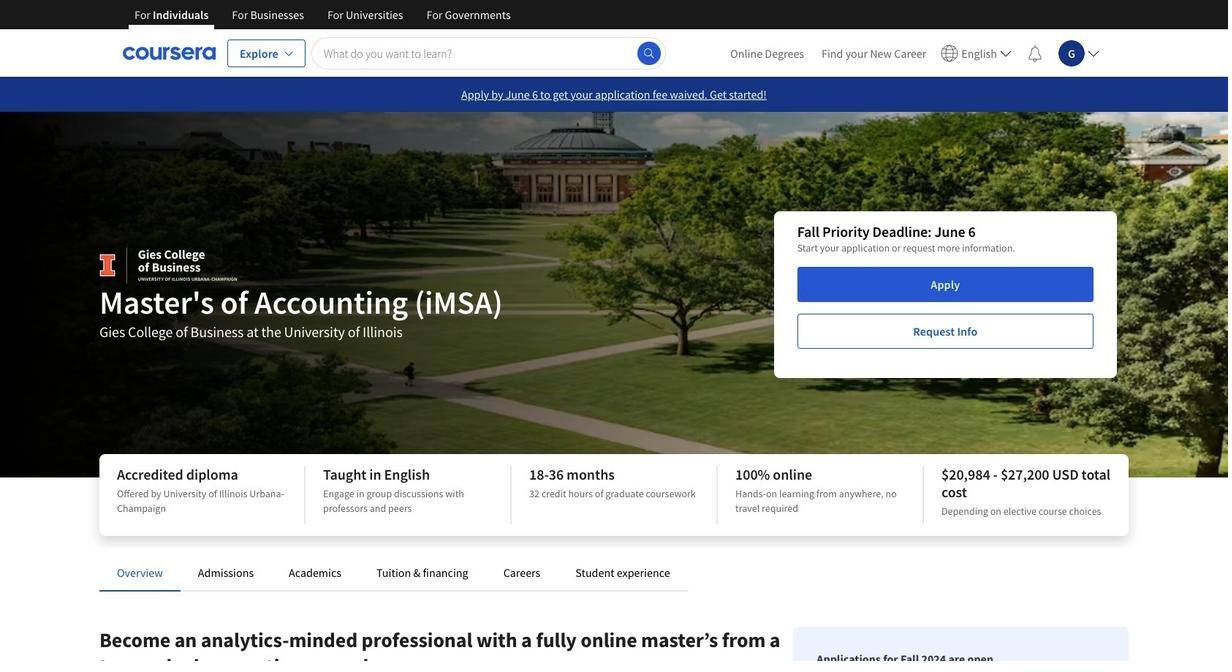 Task type: describe. For each thing, give the bounding box(es) containing it.
banner navigation
[[123, 0, 523, 29]]

What do you want to learn? text field
[[311, 37, 666, 69]]



Task type: vqa. For each thing, say whether or not it's contained in the screenshot.
third For from right
no



Task type: locate. For each thing, give the bounding box(es) containing it.
coursera image
[[123, 41, 216, 65]]

gies college of business at the university of illinois logo image
[[99, 247, 238, 284]]

menu
[[722, 29, 1106, 77]]

None search field
[[311, 37, 666, 69]]



